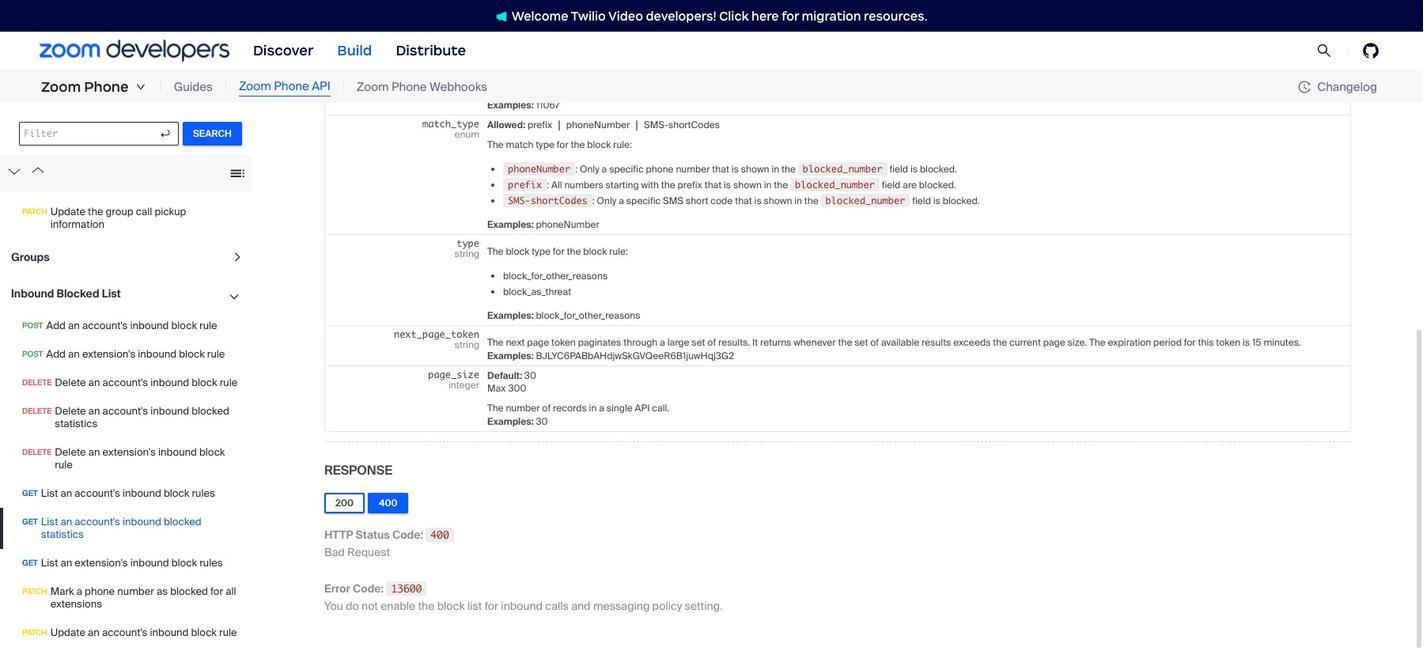 Task type: describe. For each thing, give the bounding box(es) containing it.
status
[[356, 528, 390, 542]]

200
[[336, 497, 354, 509]]

not
[[362, 599, 378, 613]]

resources.
[[864, 8, 928, 23]]

down image
[[136, 82, 145, 92]]

error code: 13600 you do not enable the block list for inbound calls and messaging policy setting.
[[324, 581, 723, 613]]

search image
[[1317, 43, 1332, 58]]

400 button
[[368, 493, 409, 513]]

guides
[[174, 79, 213, 95]]

api
[[312, 79, 331, 94]]

for inside error code: 13600 you do not enable the block list for inbound calls and messaging policy setting.
[[485, 599, 499, 613]]

guides link
[[174, 78, 213, 96]]

query-string parameters
[[324, 58, 460, 70]]

calls
[[545, 599, 569, 613]]

code: inside http status code: 400 bad request
[[392, 528, 423, 542]]

the
[[418, 599, 435, 613]]

history image
[[1299, 81, 1311, 93]]

webhooks
[[430, 79, 487, 95]]

click
[[719, 8, 749, 23]]

zoom phone
[[41, 78, 129, 96]]

messaging
[[593, 599, 650, 613]]

you
[[324, 599, 343, 613]]

zoom phone webhooks link
[[357, 78, 487, 96]]

and
[[571, 599, 591, 613]]

parameters
[[397, 58, 460, 70]]

phone for zoom phone
[[84, 78, 129, 96]]

setting.
[[685, 599, 723, 613]]

list
[[468, 599, 482, 613]]

do
[[346, 599, 359, 613]]

enable
[[381, 599, 415, 613]]

error
[[324, 581, 350, 596]]

zoom phone webhooks
[[357, 79, 487, 95]]

zoom for zoom phone webhooks
[[357, 79, 389, 95]]

zoom phone api link
[[239, 78, 331, 96]]

migration
[[802, 8, 861, 23]]

video
[[608, 8, 643, 23]]



Task type: vqa. For each thing, say whether or not it's contained in the screenshot.
right >
no



Task type: locate. For each thing, give the bounding box(es) containing it.
0 horizontal spatial zoom
[[41, 78, 81, 96]]

response
[[324, 462, 392, 478]]

code: right status
[[392, 528, 423, 542]]

zoom inside "zoom phone api" link
[[239, 79, 271, 94]]

welcome twilio video developers! click here for migration resources. link
[[480, 8, 943, 24]]

code:
[[392, 528, 423, 542], [353, 581, 384, 596]]

for inside welcome twilio video developers! click here for migration resources. link
[[782, 8, 799, 23]]

changelog
[[1318, 79, 1378, 95]]

2 horizontal spatial zoom
[[357, 79, 389, 95]]

3 phone from the left
[[392, 79, 427, 95]]

400
[[379, 497, 398, 509], [431, 528, 449, 541]]

1 horizontal spatial code:
[[392, 528, 423, 542]]

zoom
[[41, 78, 81, 96], [239, 79, 271, 94], [357, 79, 389, 95]]

2 phone from the left
[[274, 79, 309, 94]]

2 horizontal spatial phone
[[392, 79, 427, 95]]

phone left down icon
[[84, 78, 129, 96]]

200 button
[[324, 493, 365, 513]]

400 right status
[[431, 528, 449, 541]]

0 horizontal spatial for
[[485, 599, 499, 613]]

phone for zoom phone webhooks
[[392, 79, 427, 95]]

welcome twilio video developers! click here for migration resources.
[[512, 8, 928, 23]]

3 zoom from the left
[[357, 79, 389, 95]]

1 vertical spatial code:
[[353, 581, 384, 596]]

inbound
[[501, 599, 543, 613]]

code: inside error code: 13600 you do not enable the block list for inbound calls and messaging policy setting.
[[353, 581, 384, 596]]

twilio
[[571, 8, 606, 23]]

bad
[[324, 545, 345, 559]]

zoom for zoom phone
[[41, 78, 81, 96]]

policy
[[652, 599, 682, 613]]

0 vertical spatial for
[[782, 8, 799, 23]]

for
[[782, 8, 799, 23], [485, 599, 499, 613]]

400 up status
[[379, 497, 398, 509]]

developers!
[[646, 8, 717, 23]]

0 vertical spatial 400
[[379, 497, 398, 509]]

2 zoom from the left
[[239, 79, 271, 94]]

zoom inside zoom phone webhooks link
[[357, 79, 389, 95]]

1 vertical spatial for
[[485, 599, 499, 613]]

changelog link
[[1299, 79, 1378, 95]]

http status code: 400 bad request
[[324, 528, 449, 559]]

code: up not
[[353, 581, 384, 596]]

400 inside button
[[379, 497, 398, 509]]

request
[[324, 13, 383, 30]]

1 vertical spatial 400
[[431, 528, 449, 541]]

13600
[[391, 582, 422, 595]]

search image
[[1317, 43, 1332, 58]]

github image
[[1363, 43, 1379, 59]]

github image
[[1363, 43, 1379, 59]]

0 vertical spatial code:
[[392, 528, 423, 542]]

http
[[324, 528, 353, 542]]

zoom phone api
[[239, 79, 331, 94]]

1 zoom from the left
[[41, 78, 81, 96]]

1 horizontal spatial phone
[[274, 79, 309, 94]]

phone
[[84, 78, 129, 96], [274, 79, 309, 94], [392, 79, 427, 95]]

phone down 'query-string parameters'
[[392, 79, 427, 95]]

phone left api
[[274, 79, 309, 94]]

block
[[437, 599, 465, 613]]

0 horizontal spatial code:
[[353, 581, 384, 596]]

query-
[[324, 58, 360, 70]]

zoom developer logo image
[[40, 40, 229, 61]]

welcome
[[512, 8, 569, 23]]

for right 'list'
[[485, 599, 499, 613]]

notification image
[[496, 11, 512, 22], [496, 11, 507, 22]]

1 horizontal spatial 400
[[431, 528, 449, 541]]

0 horizontal spatial 400
[[379, 497, 398, 509]]

for right here
[[782, 8, 799, 23]]

phone for zoom phone api
[[274, 79, 309, 94]]

1 horizontal spatial zoom
[[239, 79, 271, 94]]

1 phone from the left
[[84, 78, 129, 96]]

here
[[752, 8, 779, 23]]

zoom for zoom phone api
[[239, 79, 271, 94]]

1 horizontal spatial for
[[782, 8, 799, 23]]

string
[[360, 58, 395, 70]]

request
[[347, 545, 390, 559]]

0 horizontal spatial phone
[[84, 78, 129, 96]]

history image
[[1299, 81, 1318, 93]]

400 inside http status code: 400 bad request
[[431, 528, 449, 541]]



